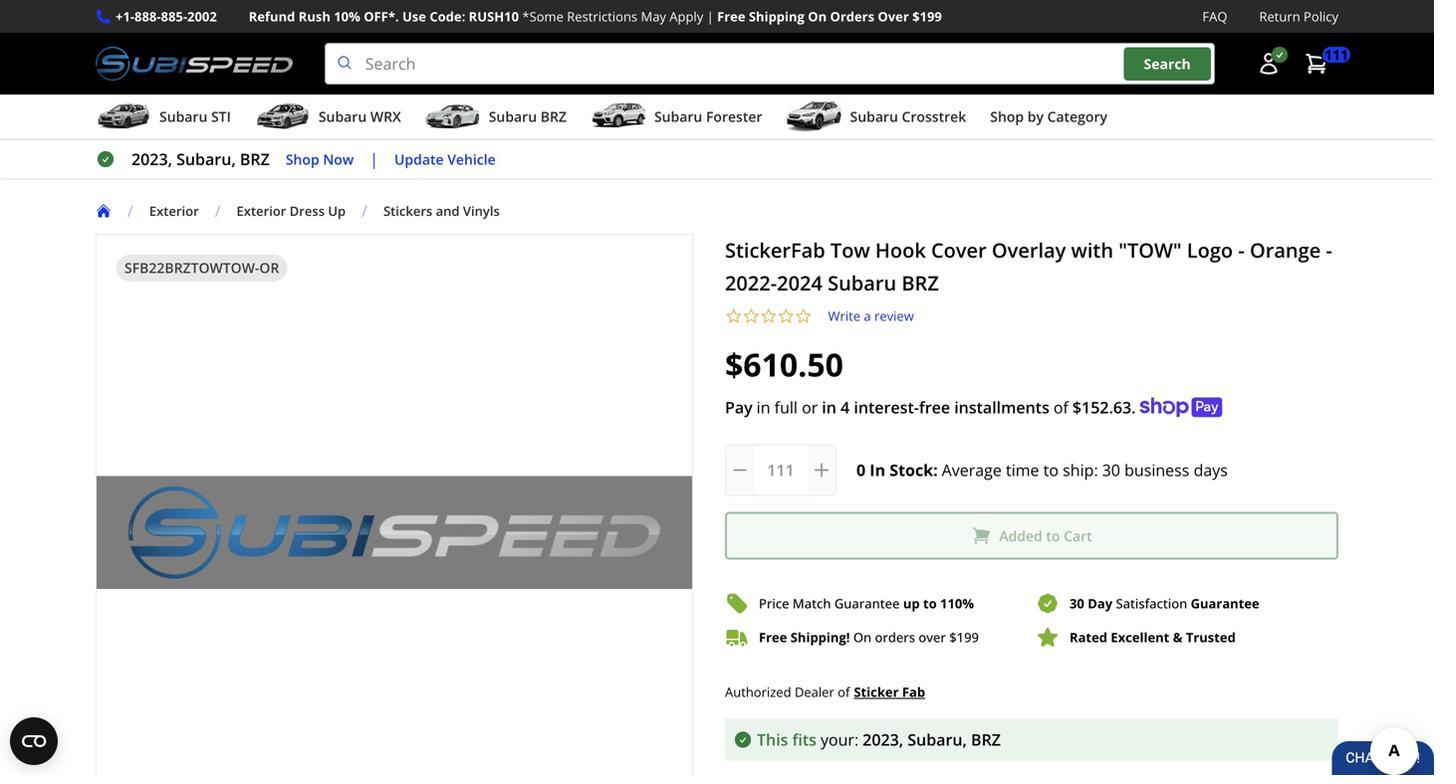 Task type: describe. For each thing, give the bounding box(es) containing it.
write
[[828, 307, 860, 325]]

4
[[841, 397, 850, 418]]

forester
[[706, 107, 762, 126]]

2 empty star image from the left
[[742, 308, 760, 325]]

off*.
[[364, 7, 399, 25]]

shop for shop now
[[286, 150, 319, 169]]

0 vertical spatial to
[[1043, 460, 1059, 481]]

shop now
[[286, 150, 354, 169]]

"tow"
[[1119, 237, 1182, 264]]

update vehicle
[[394, 150, 496, 169]]

111
[[1325, 45, 1348, 64]]

added
[[999, 527, 1042, 546]]

a subaru forester thumbnail image image
[[591, 102, 646, 132]]

shop pay image
[[1140, 398, 1223, 418]]

refund rush 10% off*. use code: rush10 *some restrictions may apply | free shipping on orders over $199
[[249, 7, 942, 25]]

policy
[[1304, 7, 1338, 25]]

update
[[394, 150, 444, 169]]

2022-
[[725, 270, 777, 297]]

subaru forester
[[654, 107, 762, 126]]

1 horizontal spatial free
[[759, 629, 787, 647]]

*some
[[522, 7, 564, 25]]

fab
[[902, 684, 925, 702]]

tow
[[830, 237, 870, 264]]

2023, subaru, brz
[[131, 149, 270, 170]]

now
[[323, 150, 354, 169]]

authorized
[[725, 684, 791, 701]]

price
[[759, 595, 789, 613]]

refund
[[249, 7, 295, 25]]

stickers
[[383, 202, 432, 220]]

2 guarantee from the left
[[1191, 595, 1260, 613]]

1 in from the left
[[757, 397, 770, 418]]

1 vertical spatial 30
[[1070, 595, 1084, 613]]

exterior dress up
[[237, 202, 346, 220]]

$199
[[912, 7, 942, 25]]

$
[[949, 629, 957, 647]]

111 button
[[1295, 44, 1350, 84]]

subaru for subaru wrx
[[319, 107, 367, 126]]

return policy
[[1259, 7, 1338, 25]]

sticker
[[854, 684, 899, 702]]

in
[[870, 460, 885, 481]]

restrictions
[[567, 7, 638, 25]]

0 in stock: average time to ship: 30 business days
[[856, 460, 1228, 481]]

category
[[1047, 107, 1107, 126]]

0 vertical spatial |
[[707, 7, 714, 25]]

1 vertical spatial 2023,
[[863, 729, 903, 751]]

1 horizontal spatial 30
[[1102, 460, 1120, 481]]

0
[[856, 460, 866, 481]]

over
[[878, 7, 909, 25]]

or
[[802, 397, 818, 418]]

cart
[[1064, 527, 1092, 546]]

fits
[[792, 729, 817, 751]]

3 empty star image from the left
[[777, 308, 795, 325]]

this
[[757, 729, 788, 751]]

2 empty star image from the left
[[795, 308, 812, 325]]

0 vertical spatial free
[[717, 7, 745, 25]]

a
[[864, 307, 871, 325]]

1 vertical spatial on
[[853, 629, 872, 647]]

subaru for subaru forester
[[654, 107, 702, 126]]

.
[[1132, 397, 1136, 418]]

vinyls
[[463, 202, 500, 220]]

885-
[[161, 7, 187, 25]]

a subaru crosstrek thumbnail image image
[[786, 102, 842, 132]]

/ for exterior
[[127, 200, 133, 222]]

of inside authorized dealer of sticker fab
[[838, 684, 850, 701]]

full
[[774, 397, 798, 418]]

subaru crosstrek button
[[786, 99, 966, 139]]

decrement image
[[730, 461, 750, 481]]

use
[[402, 7, 426, 25]]

button image
[[1257, 52, 1281, 76]]

0 vertical spatial 2023,
[[131, 149, 172, 170]]

time
[[1006, 460, 1039, 481]]

subaru for subaru sti
[[159, 107, 207, 126]]

apply
[[670, 7, 703, 25]]

pay
[[725, 397, 753, 418]]

/ for exterior dress up
[[215, 200, 221, 222]]

free shipping! on orders over $ 199
[[759, 629, 979, 647]]

added to cart
[[999, 527, 1092, 546]]

subaru forester button
[[591, 99, 762, 139]]

2 in from the left
[[822, 397, 836, 418]]

0 vertical spatial subaru,
[[176, 149, 236, 170]]

write a review link
[[828, 307, 914, 325]]

may
[[641, 7, 666, 25]]

update vehicle button
[[394, 148, 496, 171]]

2024
[[777, 270, 823, 297]]

sticker fab link
[[854, 682, 925, 703]]

authorized dealer of sticker fab
[[725, 684, 925, 702]]

0 horizontal spatial on
[[808, 7, 827, 25]]

shipping
[[749, 7, 805, 25]]

dealer
[[795, 684, 834, 701]]

1 empty star image from the left
[[760, 308, 777, 325]]

ship:
[[1063, 460, 1098, 481]]

1 empty star image from the left
[[725, 308, 742, 325]]

1 horizontal spatial subaru,
[[908, 729, 967, 751]]

sfb22brztowtow-or
[[124, 259, 279, 277]]

$610.50
[[725, 343, 843, 387]]

stickerfab tow hook cover overlay with "tow" logo - orange - 2022-2024 subaru brz
[[725, 237, 1332, 297]]

orders
[[830, 7, 874, 25]]

search
[[1144, 54, 1191, 73]]

stickers and vinyls
[[383, 202, 500, 220]]

return
[[1259, 7, 1300, 25]]



Task type: vqa. For each thing, say whether or not it's contained in the screenshot.
Average
yes



Task type: locate. For each thing, give the bounding box(es) containing it.
None number field
[[725, 445, 837, 497]]

/ for stickers and vinyls
[[362, 200, 368, 222]]

sfb22brztowtow-
[[124, 259, 259, 277]]

to right time
[[1043, 460, 1059, 481]]

faq link
[[1202, 6, 1227, 27]]

2 exterior from the left
[[237, 202, 286, 220]]

1 / from the left
[[127, 200, 133, 222]]

subaru
[[159, 107, 207, 126], [319, 107, 367, 126], [489, 107, 537, 126], [654, 107, 702, 126], [850, 107, 898, 126], [828, 270, 896, 297]]

| right now
[[370, 149, 378, 170]]

subaru for subaru crosstrek
[[850, 107, 898, 126]]

search input field
[[324, 43, 1215, 85]]

free down price
[[759, 629, 787, 647]]

search button
[[1124, 47, 1211, 81]]

of right the dealer
[[838, 684, 850, 701]]

1 horizontal spatial shop
[[990, 107, 1024, 126]]

0 horizontal spatial /
[[127, 200, 133, 222]]

orders
[[875, 629, 915, 647]]

code:
[[430, 7, 465, 25]]

day
[[1088, 595, 1113, 613]]

to right up
[[923, 595, 937, 613]]

a subaru sti thumbnail image image
[[96, 102, 151, 132]]

- right "logo"
[[1238, 237, 1245, 264]]

a subaru wrx thumbnail image image
[[255, 102, 311, 132]]

guarantee up trusted
[[1191, 595, 1260, 613]]

shop now link
[[286, 148, 354, 171]]

exterior for exterior dress up
[[237, 202, 286, 220]]

- right orange
[[1326, 237, 1332, 264]]

1 vertical spatial free
[[759, 629, 787, 647]]

empty star image down 2022-
[[760, 308, 777, 325]]

1 vertical spatial of
[[838, 684, 850, 701]]

1 vertical spatial to
[[1046, 527, 1060, 546]]

0 horizontal spatial in
[[757, 397, 770, 418]]

shop left by
[[990, 107, 1024, 126]]

exterior link
[[149, 202, 215, 220], [149, 202, 199, 220]]

2 - from the left
[[1326, 237, 1332, 264]]

stickerfab
[[725, 237, 825, 264]]

0 vertical spatial 30
[[1102, 460, 1120, 481]]

overlay
[[992, 237, 1066, 264]]

a subaru brz thumbnail image image
[[425, 102, 481, 132]]

logo
[[1187, 237, 1233, 264]]

0 horizontal spatial of
[[838, 684, 850, 701]]

1 horizontal spatial guarantee
[[1191, 595, 1260, 613]]

3 / from the left
[[362, 200, 368, 222]]

of left $152.63
[[1054, 397, 1068, 418]]

in left full
[[757, 397, 770, 418]]

2002
[[187, 7, 217, 25]]

over
[[919, 629, 946, 647]]

to left cart
[[1046, 527, 1060, 546]]

empty star image down 2024 at the top right of page
[[795, 308, 812, 325]]

subaru inside stickerfab tow hook cover overlay with "tow" logo - orange - 2022-2024 subaru brz
[[828, 270, 896, 297]]

1 guarantee from the left
[[834, 595, 900, 613]]

1 horizontal spatial exterior
[[237, 202, 286, 220]]

2 vertical spatial to
[[923, 595, 937, 613]]

rated
[[1070, 629, 1107, 647]]

0 horizontal spatial |
[[370, 149, 378, 170]]

in left 4
[[822, 397, 836, 418]]

up
[[903, 595, 920, 613]]

write a review
[[828, 307, 914, 325]]

brz inside "dropdown button"
[[541, 107, 567, 126]]

installments
[[954, 397, 1050, 418]]

1 horizontal spatial in
[[822, 397, 836, 418]]

shop left now
[[286, 150, 319, 169]]

pay in full or in 4 interest-free installments of $152.63 .
[[725, 397, 1136, 418]]

0 horizontal spatial exterior
[[149, 202, 199, 220]]

match
[[793, 595, 831, 613]]

2023, right your:
[[863, 729, 903, 751]]

subaru wrx button
[[255, 99, 401, 139]]

0 vertical spatial on
[[808, 7, 827, 25]]

exterior left dress
[[237, 202, 286, 220]]

empty star image
[[760, 308, 777, 325], [795, 308, 812, 325]]

+1-888-885-2002
[[116, 7, 217, 25]]

subispeed logo image
[[96, 43, 293, 85]]

/ right up
[[362, 200, 368, 222]]

business
[[1124, 460, 1190, 481]]

subaru brz
[[489, 107, 567, 126]]

/ down 2023, subaru, brz
[[215, 200, 221, 222]]

subaru,
[[176, 149, 236, 170], [908, 729, 967, 751]]

free right "apply"
[[717, 7, 745, 25]]

1 vertical spatial |
[[370, 149, 378, 170]]

subaru inside 'dropdown button'
[[319, 107, 367, 126]]

excellent
[[1111, 629, 1170, 647]]

1 exterior from the left
[[149, 202, 199, 220]]

subaru, down subaru sti
[[176, 149, 236, 170]]

this fits your: 2023, subaru, brz
[[757, 729, 1001, 751]]

subaru, down fab
[[908, 729, 967, 751]]

0 horizontal spatial -
[[1238, 237, 1245, 264]]

1 horizontal spatial 2023,
[[863, 729, 903, 751]]

or
[[259, 259, 279, 277]]

&
[[1173, 629, 1183, 647]]

exterior for exterior
[[149, 202, 199, 220]]

0 horizontal spatial guarantee
[[834, 595, 900, 613]]

0 vertical spatial of
[[1054, 397, 1068, 418]]

1 vertical spatial shop
[[286, 150, 319, 169]]

crosstrek
[[902, 107, 966, 126]]

open widget image
[[10, 718, 58, 766]]

/ right home image
[[127, 200, 133, 222]]

+1-
[[116, 7, 135, 25]]

2 horizontal spatial /
[[362, 200, 368, 222]]

hook
[[875, 237, 926, 264]]

30 day satisfaction guarantee
[[1070, 595, 1260, 613]]

increment image
[[812, 461, 832, 481]]

subaru for subaru brz
[[489, 107, 537, 126]]

shop for shop by category
[[990, 107, 1024, 126]]

subaru up now
[[319, 107, 367, 126]]

30 right ship:
[[1102, 460, 1120, 481]]

subaru left the forester
[[654, 107, 702, 126]]

free
[[717, 7, 745, 25], [759, 629, 787, 647]]

110%
[[940, 595, 974, 613]]

$152.63
[[1072, 397, 1132, 418]]

review
[[874, 307, 914, 325]]

0 horizontal spatial shop
[[286, 150, 319, 169]]

0 horizontal spatial empty star image
[[760, 308, 777, 325]]

199
[[957, 629, 979, 647]]

rated excellent & trusted
[[1070, 629, 1236, 647]]

+1-888-885-2002 link
[[116, 6, 217, 27]]

interest-
[[854, 397, 919, 418]]

of
[[1054, 397, 1068, 418], [838, 684, 850, 701]]

to inside 'button'
[[1046, 527, 1060, 546]]

1 horizontal spatial empty star image
[[795, 308, 812, 325]]

up
[[328, 202, 346, 220]]

| right "apply"
[[707, 7, 714, 25]]

subaru wrx
[[319, 107, 401, 126]]

0 horizontal spatial 30
[[1070, 595, 1084, 613]]

with
[[1071, 237, 1113, 264]]

1 - from the left
[[1238, 237, 1245, 264]]

|
[[707, 7, 714, 25], [370, 149, 378, 170]]

satisfaction
[[1116, 595, 1187, 613]]

return policy link
[[1259, 6, 1338, 27]]

0 horizontal spatial free
[[717, 7, 745, 25]]

1 horizontal spatial of
[[1054, 397, 1068, 418]]

subaru inside dropdown button
[[159, 107, 207, 126]]

sti
[[211, 107, 231, 126]]

shop inside dropdown button
[[990, 107, 1024, 126]]

subaru up vehicle
[[489, 107, 537, 126]]

subaru inside "dropdown button"
[[489, 107, 537, 126]]

added to cart button
[[725, 513, 1338, 560]]

shop by category
[[990, 107, 1107, 126]]

2 / from the left
[[215, 200, 221, 222]]

vehicle
[[447, 150, 496, 169]]

your:
[[821, 729, 859, 751]]

to
[[1043, 460, 1059, 481], [1046, 527, 1060, 546], [923, 595, 937, 613]]

stickers and vinyls link
[[383, 202, 516, 220], [383, 202, 500, 220]]

0 vertical spatial shop
[[990, 107, 1024, 126]]

stock:
[[890, 460, 938, 481]]

cover
[[931, 237, 987, 264]]

home image
[[96, 203, 112, 219]]

0 horizontal spatial 2023,
[[131, 149, 172, 170]]

2023, down subaru sti dropdown button
[[131, 149, 172, 170]]

subaru sti button
[[96, 99, 231, 139]]

on
[[808, 7, 827, 25], [853, 629, 872, 647]]

subaru up "a"
[[828, 270, 896, 297]]

brz inside stickerfab tow hook cover overlay with "tow" logo - orange - 2022-2024 subaru brz
[[902, 270, 939, 297]]

1 vertical spatial subaru,
[[908, 729, 967, 751]]

0 horizontal spatial subaru,
[[176, 149, 236, 170]]

subaru left sti
[[159, 107, 207, 126]]

30 left day in the bottom of the page
[[1070, 595, 1084, 613]]

10%
[[334, 7, 360, 25]]

1 horizontal spatial /
[[215, 200, 221, 222]]

wrx
[[370, 107, 401, 126]]

exterior down 2023, subaru, brz
[[149, 202, 199, 220]]

empty star image
[[725, 308, 742, 325], [742, 308, 760, 325], [777, 308, 795, 325]]

guarantee up free shipping! on orders over $ 199
[[834, 595, 900, 613]]

1 horizontal spatial on
[[853, 629, 872, 647]]

1 horizontal spatial -
[[1326, 237, 1332, 264]]

1 horizontal spatial |
[[707, 7, 714, 25]]

price match guarantee up to 110%
[[759, 595, 974, 613]]

shipping!
[[791, 629, 850, 647]]

subaru right a subaru crosstrek thumbnail image
[[850, 107, 898, 126]]

by
[[1027, 107, 1044, 126]]

trusted
[[1186, 629, 1236, 647]]

subaru sti
[[159, 107, 231, 126]]



